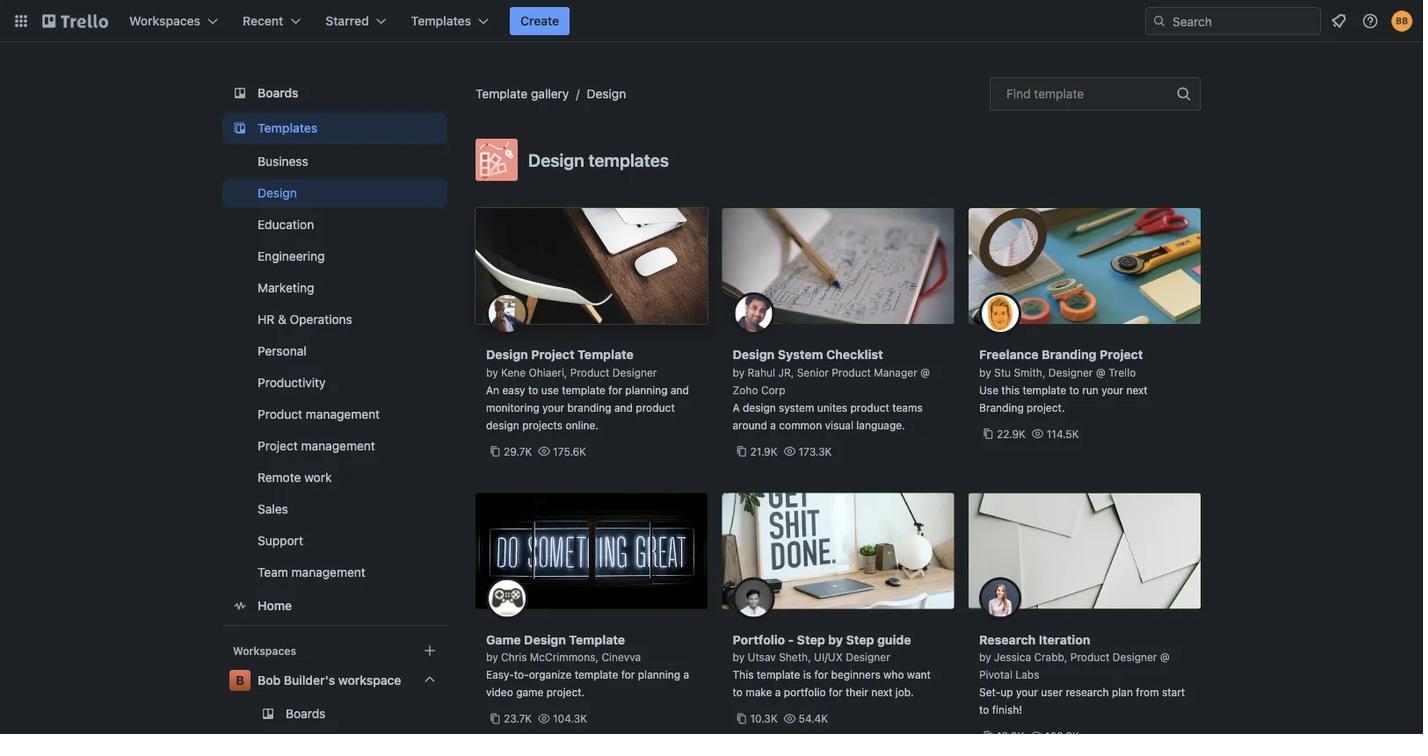 Task type: describe. For each thing, give the bounding box(es) containing it.
designer inside freelance branding project by stu smith, designer @ trello use this template to run your next branding project.
[[1049, 367, 1093, 379]]

find
[[1007, 87, 1031, 101]]

template for design project template
[[578, 348, 634, 362]]

branding
[[567, 402, 611, 414]]

up
[[1001, 687, 1013, 699]]

freelance branding project by stu smith, designer @ trello use this template to run your next branding project.
[[979, 348, 1148, 414]]

portfolio
[[784, 687, 826, 699]]

cinevva
[[602, 652, 641, 664]]

design templates
[[528, 149, 669, 170]]

bob
[[258, 674, 281, 688]]

114.5k
[[1047, 428, 1079, 440]]

workspace
[[338, 674, 401, 688]]

template inside the find template field
[[1034, 87, 1084, 101]]

management for project management
[[301, 439, 375, 454]]

product inside design system checklist by rahul jr, senior product manager @ zoho corp a design system unites product teams around a common visual language.
[[832, 367, 871, 379]]

create a workspace image
[[419, 641, 440, 662]]

plan
[[1112, 687, 1133, 699]]

home image
[[229, 596, 251, 617]]

stu smith, designer @ trello image
[[979, 293, 1021, 335]]

visual
[[825, 419, 853, 432]]

jessica
[[994, 652, 1031, 664]]

kene
[[501, 367, 526, 379]]

173.3k
[[799, 446, 832, 458]]

product down productivity
[[258, 407, 302, 422]]

productivity
[[258, 376, 326, 390]]

education link
[[222, 211, 447, 239]]

team management
[[258, 566, 366, 580]]

Find template field
[[990, 77, 1201, 111]]

project management link
[[222, 432, 447, 461]]

template inside freelance branding project by stu smith, designer @ trello use this template to run your next branding project.
[[1023, 384, 1066, 396]]

by up this
[[733, 652, 745, 664]]

starred button
[[315, 7, 397, 35]]

rahul
[[748, 367, 775, 379]]

template gallery
[[476, 87, 569, 101]]

Search field
[[1166, 8, 1320, 34]]

b
[[236, 674, 244, 688]]

a inside game design template by chris mccrimmons, cinevva easy-to-organize template for planning a video game project.
[[683, 669, 689, 682]]

recent
[[243, 14, 283, 28]]

project. inside game design template by chris mccrimmons, cinevva easy-to-organize template for planning a video game project.
[[547, 687, 585, 699]]

stu
[[994, 367, 1011, 379]]

design right 'design icon'
[[528, 149, 584, 170]]

design inside design system checklist by rahul jr, senior product manager @ zoho corp a design system unites product teams around a common visual language.
[[733, 348, 775, 362]]

54.4k
[[799, 713, 828, 726]]

hr & operations link
[[222, 306, 447, 334]]

templates inside popup button
[[411, 14, 471, 28]]

1 horizontal spatial and
[[671, 384, 689, 396]]

designer inside research iteration by jessica crabb, product designer @ pivotal labs set-up your user research plan from start to finish!
[[1113, 652, 1157, 664]]

builder's
[[284, 674, 335, 688]]

by for rahul
[[733, 367, 745, 379]]

1 step from the left
[[797, 633, 825, 647]]

to inside design project template by kene ohiaeri, product designer an easy to use template for planning and monitoring your branding and product design projects online.
[[528, 384, 538, 396]]

kene ohiaeri, product designer image
[[486, 293, 528, 335]]

research iteration by jessica crabb, product designer @ pivotal labs set-up your user research plan from start to finish!
[[979, 633, 1185, 717]]

game
[[486, 633, 521, 647]]

online.
[[566, 419, 599, 432]]

search image
[[1152, 14, 1166, 28]]

work
[[304, 471, 332, 485]]

sales link
[[222, 496, 447, 524]]

@ for freelance branding project
[[1096, 367, 1106, 379]]

to inside freelance branding project by stu smith, designer @ trello use this template to run your next branding project.
[[1069, 384, 1079, 396]]

product inside design project template by kene ohiaeri, product designer an easy to use template for planning and monitoring your branding and product design projects online.
[[636, 402, 675, 414]]

hr & operations
[[258, 312, 352, 327]]

checklist
[[826, 348, 883, 362]]

template for game design template
[[569, 633, 625, 647]]

templates button
[[401, 7, 499, 35]]

jr,
[[778, 367, 794, 379]]

smith,
[[1014, 367, 1046, 379]]

boards for second boards link from the top
[[286, 707, 326, 722]]

chris
[[501, 652, 527, 664]]

use
[[979, 384, 999, 396]]

design down business
[[258, 186, 297, 200]]

language.
[[856, 419, 905, 432]]

run
[[1082, 384, 1099, 396]]

board image
[[229, 83, 251, 104]]

hr
[[258, 312, 274, 327]]

23.7k
[[504, 713, 532, 726]]

by for stu
[[979, 367, 991, 379]]

game
[[516, 687, 544, 699]]

design right gallery
[[587, 87, 626, 101]]

team
[[258, 566, 288, 580]]

is
[[803, 669, 811, 682]]

easy-
[[486, 669, 514, 682]]

by for step
[[828, 633, 843, 647]]

21.9k
[[750, 446, 778, 458]]

home
[[258, 599, 292, 614]]

product management
[[258, 407, 380, 422]]

designer inside portfolio - step by step guide by utsav sheth, ui/ux designer this template is for beginners who want to make a portfolio for their next job.
[[846, 652, 890, 664]]

guide
[[877, 633, 911, 647]]

-
[[788, 633, 794, 647]]

sales
[[258, 502, 288, 517]]

this
[[1002, 384, 1020, 396]]

portfolio
[[733, 633, 785, 647]]

support link
[[222, 527, 447, 556]]

organize
[[529, 669, 572, 682]]

user
[[1041, 687, 1063, 699]]

0 horizontal spatial templates
[[258, 121, 318, 135]]

make
[[746, 687, 772, 699]]

0 notifications image
[[1328, 11, 1349, 32]]

rahul jr, senior product manager @ zoho corp image
[[733, 293, 775, 335]]

zoho
[[733, 384, 758, 396]]

0 horizontal spatial branding
[[979, 402, 1024, 414]]

create button
[[510, 7, 570, 35]]

productivity link
[[222, 369, 447, 397]]

iteration
[[1039, 633, 1090, 647]]

project inside 'link'
[[258, 439, 298, 454]]

product management link
[[222, 401, 447, 429]]

to-
[[514, 669, 529, 682]]

personal link
[[222, 338, 447, 366]]

design icon image
[[476, 139, 518, 181]]

22.9k
[[997, 428, 1026, 440]]

your inside research iteration by jessica crabb, product designer @ pivotal labs set-up your user research plan from start to finish!
[[1016, 687, 1038, 699]]

by for chris
[[486, 652, 498, 664]]

next inside freelance branding project by stu smith, designer @ trello use this template to run your next branding project.
[[1126, 384, 1148, 396]]

@ for research iteration
[[1160, 652, 1170, 664]]

create
[[520, 14, 559, 28]]

for inside design project template by kene ohiaeri, product designer an easy to use template for planning and monitoring your branding and product design projects online.
[[609, 384, 622, 396]]

pivotal
[[979, 669, 1013, 682]]

design system checklist by rahul jr, senior product manager @ zoho corp a design system unites product teams around a common visual language.
[[733, 348, 930, 432]]

for inside game design template by chris mccrimmons, cinevva easy-to-organize template for planning a video game project.
[[621, 669, 635, 682]]

planning inside design project template by kene ohiaeri, product designer an easy to use template for planning and monitoring your branding and product design projects online.
[[625, 384, 668, 396]]

a
[[733, 402, 740, 414]]

engineering
[[258, 249, 325, 264]]

10.3k
[[750, 713, 778, 726]]

next inside portfolio - step by step guide by utsav sheth, ui/ux designer this template is for beginners who want to make a portfolio for their next job.
[[871, 687, 893, 699]]

crabb,
[[1034, 652, 1068, 664]]

operations
[[290, 312, 352, 327]]

business
[[258, 154, 308, 169]]

a inside portfolio - step by step guide by utsav sheth, ui/ux designer this template is for beginners who want to make a portfolio for their next job.
[[775, 687, 781, 699]]

design inside design project template by kene ohiaeri, product designer an easy to use template for planning and monitoring your branding and product design projects online.
[[486, 348, 528, 362]]

team management link
[[222, 559, 447, 587]]

easy
[[502, 384, 525, 396]]

from
[[1136, 687, 1159, 699]]

engineering link
[[222, 243, 447, 271]]



Task type: locate. For each thing, give the bounding box(es) containing it.
next down trello
[[1126, 384, 1148, 396]]

templates up business
[[258, 121, 318, 135]]

management down 'product management' link
[[301, 439, 375, 454]]

0 vertical spatial boards
[[258, 86, 299, 100]]

workspaces inside dropdown button
[[129, 14, 200, 28]]

product up language.
[[850, 402, 889, 414]]

design down "monitoring"
[[486, 419, 519, 432]]

1 vertical spatial design
[[486, 419, 519, 432]]

1 vertical spatial design link
[[222, 179, 447, 207]]

0 vertical spatial design link
[[587, 87, 626, 101]]

your down trello
[[1102, 384, 1123, 396]]

a right make
[[775, 687, 781, 699]]

1 horizontal spatial your
[[1016, 687, 1038, 699]]

by inside research iteration by jessica crabb, product designer @ pivotal labs set-up your user research plan from start to finish!
[[979, 652, 991, 664]]

jessica crabb, product designer @ pivotal labs image
[[979, 578, 1021, 620]]

0 horizontal spatial your
[[542, 402, 564, 414]]

project. inside freelance branding project by stu smith, designer @ trello use this template to run your next branding project.
[[1027, 402, 1065, 414]]

@ inside freelance branding project by stu smith, designer @ trello use this template to run your next branding project.
[[1096, 367, 1106, 379]]

your inside freelance branding project by stu smith, designer @ trello use this template to run your next branding project.
[[1102, 384, 1123, 396]]

to inside research iteration by jessica crabb, product designer @ pivotal labs set-up your user research plan from start to finish!
[[979, 705, 989, 717]]

your inside design project template by kene ohiaeri, product designer an easy to use template for planning and monitoring your branding and product design projects online.
[[542, 402, 564, 414]]

design link right gallery
[[587, 87, 626, 101]]

design
[[743, 402, 776, 414], [486, 419, 519, 432]]

0 vertical spatial design
[[743, 402, 776, 414]]

0 vertical spatial project.
[[1027, 402, 1065, 414]]

management down support link
[[291, 566, 366, 580]]

template right find
[[1034, 87, 1084, 101]]

unites
[[817, 402, 847, 414]]

0 vertical spatial workspaces
[[129, 14, 200, 28]]

by inside freelance branding project by stu smith, designer @ trello use this template to run your next branding project.
[[979, 367, 991, 379]]

bob builder's workspace
[[258, 674, 401, 688]]

remote
[[258, 471, 301, 485]]

2 product from the left
[[850, 402, 889, 414]]

around
[[733, 419, 767, 432]]

boards
[[258, 86, 299, 100], [286, 707, 326, 722]]

corp
[[761, 384, 785, 396]]

175.6k
[[553, 446, 586, 458]]

boards down builder's
[[286, 707, 326, 722]]

to down set-
[[979, 705, 989, 717]]

design up around
[[743, 402, 776, 414]]

research
[[1066, 687, 1109, 699]]

trello
[[1109, 367, 1136, 379]]

product down iteration
[[1071, 652, 1110, 664]]

project up the 'remote' in the bottom left of the page
[[258, 439, 298, 454]]

1 vertical spatial project.
[[547, 687, 585, 699]]

2 horizontal spatial project
[[1100, 348, 1143, 362]]

product inside design project template by kene ohiaeri, product designer an easy to use template for planning and monitoring your branding and product design projects online.
[[570, 367, 610, 379]]

template board image
[[229, 118, 251, 139]]

2 boards link from the top
[[222, 701, 447, 729]]

designer
[[613, 367, 657, 379], [1049, 367, 1093, 379], [846, 652, 890, 664], [1113, 652, 1157, 664]]

1 vertical spatial your
[[542, 402, 564, 414]]

and
[[671, 384, 689, 396], [614, 402, 633, 414]]

your down use
[[542, 402, 564, 414]]

@ inside design system checklist by rahul jr, senior product manager @ zoho corp a design system unites product teams around a common visual language.
[[920, 367, 930, 379]]

1 horizontal spatial next
[[1126, 384, 1148, 396]]

0 vertical spatial your
[[1102, 384, 1123, 396]]

2 vertical spatial template
[[569, 633, 625, 647]]

0 vertical spatial branding
[[1042, 348, 1097, 362]]

designer up 'plan'
[[1113, 652, 1157, 664]]

template down sheth,
[[757, 669, 800, 682]]

product inside design system checklist by rahul jr, senior product manager @ zoho corp a design system unites product teams around a common visual language.
[[850, 402, 889, 414]]

to inside portfolio - step by step guide by utsav sheth, ui/ux designer this template is for beginners who want to make a portfolio for their next job.
[[733, 687, 743, 699]]

0 horizontal spatial workspaces
[[129, 14, 200, 28]]

common
[[779, 419, 822, 432]]

0 horizontal spatial project
[[258, 439, 298, 454]]

next
[[1126, 384, 1148, 396], [871, 687, 893, 699]]

@ up start
[[1160, 652, 1170, 664]]

2 vertical spatial a
[[775, 687, 781, 699]]

projects
[[522, 419, 563, 432]]

1 horizontal spatial templates
[[411, 14, 471, 28]]

1 vertical spatial templates
[[258, 121, 318, 135]]

1 vertical spatial planning
[[638, 669, 680, 682]]

1 vertical spatial management
[[301, 439, 375, 454]]

1 horizontal spatial workspaces
[[233, 645, 296, 658]]

finish!
[[992, 705, 1022, 717]]

mccrimmons,
[[530, 652, 599, 664]]

to left run
[[1069, 384, 1079, 396]]

for down cinevva
[[621, 669, 635, 682]]

design project template by kene ohiaeri, product designer an easy to use template for planning and monitoring your branding and product design projects online.
[[486, 348, 689, 432]]

1 horizontal spatial project
[[531, 348, 575, 362]]

project. down organize
[[547, 687, 585, 699]]

marketing
[[258, 281, 314, 295]]

1 horizontal spatial project.
[[1027, 402, 1065, 414]]

system
[[779, 402, 814, 414]]

a left this
[[683, 669, 689, 682]]

branding down this
[[979, 402, 1024, 414]]

by left the stu
[[979, 367, 991, 379]]

1 horizontal spatial product
[[850, 402, 889, 414]]

2 horizontal spatial your
[[1102, 384, 1123, 396]]

0 vertical spatial planning
[[625, 384, 668, 396]]

who
[[883, 669, 904, 682]]

2 vertical spatial your
[[1016, 687, 1038, 699]]

by inside design project template by kene ohiaeri, product designer an easy to use template for planning and monitoring your branding and product design projects online.
[[486, 367, 498, 379]]

0 horizontal spatial design link
[[222, 179, 447, 207]]

2 horizontal spatial @
[[1160, 652, 1170, 664]]

to left use
[[528, 384, 538, 396]]

2 step from the left
[[846, 633, 874, 647]]

freelance
[[979, 348, 1039, 362]]

0 horizontal spatial and
[[614, 402, 633, 414]]

planning inside game design template by chris mccrimmons, cinevva easy-to-organize template for planning a video game project.
[[638, 669, 680, 682]]

0 horizontal spatial next
[[871, 687, 893, 699]]

their
[[846, 687, 868, 699]]

1 horizontal spatial @
[[1096, 367, 1106, 379]]

management for team management
[[291, 566, 366, 580]]

0 vertical spatial a
[[770, 419, 776, 432]]

workspaces
[[129, 14, 200, 28], [233, 645, 296, 658]]

1 vertical spatial a
[[683, 669, 689, 682]]

template inside design project template by kene ohiaeri, product designer an easy to use template for planning and monitoring your branding and product design projects online.
[[578, 348, 634, 362]]

ui/ux
[[814, 652, 843, 664]]

template left gallery
[[476, 87, 528, 101]]

utsav sheth, ui/ux designer image
[[733, 578, 775, 620]]

product up branding
[[570, 367, 610, 379]]

templates right starred dropdown button
[[411, 14, 471, 28]]

step
[[797, 633, 825, 647], [846, 633, 874, 647]]

chris mccrimmons, cinevva image
[[486, 578, 528, 620]]

senior
[[797, 367, 829, 379]]

project up ohiaeri,
[[531, 348, 575, 362]]

management for product management
[[306, 407, 380, 422]]

management down productivity link
[[306, 407, 380, 422]]

open information menu image
[[1362, 12, 1379, 30]]

project inside freelance branding project by stu smith, designer @ trello use this template to run your next branding project.
[[1100, 348, 1143, 362]]

@ right manager
[[920, 367, 930, 379]]

104.3k
[[553, 713, 587, 726]]

project management
[[258, 439, 375, 454]]

management
[[306, 407, 380, 422], [301, 439, 375, 454], [291, 566, 366, 580]]

1 vertical spatial boards
[[286, 707, 326, 722]]

0 vertical spatial templates
[[411, 14, 471, 28]]

by inside game design template by chris mccrimmons, cinevva easy-to-organize template for planning a video game project.
[[486, 652, 498, 664]]

and left zoho
[[671, 384, 689, 396]]

template
[[1034, 87, 1084, 101], [562, 384, 606, 396], [1023, 384, 1066, 396], [575, 669, 618, 682], [757, 669, 800, 682]]

by for kene
[[486, 367, 498, 379]]

design up kene in the left of the page
[[486, 348, 528, 362]]

0 vertical spatial template
[[476, 87, 528, 101]]

0 vertical spatial and
[[671, 384, 689, 396]]

project up trello
[[1100, 348, 1143, 362]]

designer up run
[[1049, 367, 1093, 379]]

design inside game design template by chris mccrimmons, cinevva easy-to-organize template for planning a video game project.
[[524, 633, 566, 647]]

2 vertical spatial management
[[291, 566, 366, 580]]

design up mccrimmons,
[[524, 633, 566, 647]]

for
[[609, 384, 622, 396], [621, 669, 635, 682], [814, 669, 828, 682], [829, 687, 843, 699]]

project inside design project template by kene ohiaeri, product designer an easy to use template for planning and monitoring your branding and product design projects online.
[[531, 348, 575, 362]]

template down cinevva
[[575, 669, 618, 682]]

sheth,
[[779, 652, 811, 664]]

product down checklist
[[832, 367, 871, 379]]

remote work
[[258, 471, 332, 485]]

business link
[[222, 148, 447, 176]]

0 horizontal spatial design
[[486, 419, 519, 432]]

step right - on the right
[[797, 633, 825, 647]]

video
[[486, 687, 513, 699]]

1 vertical spatial next
[[871, 687, 893, 699]]

design link up education link
[[222, 179, 447, 207]]

@ up run
[[1096, 367, 1106, 379]]

education
[[258, 218, 314, 232]]

primary element
[[0, 0, 1423, 42]]

1 vertical spatial branding
[[979, 402, 1024, 414]]

design inside design project template by kene ohiaeri, product designer an easy to use template for planning and monitoring your branding and product design projects online.
[[486, 419, 519, 432]]

monitoring
[[486, 402, 539, 414]]

29.7k
[[504, 446, 532, 458]]

by
[[486, 367, 498, 379], [733, 367, 745, 379], [979, 367, 991, 379], [828, 633, 843, 647], [486, 652, 498, 664], [733, 652, 745, 664], [979, 652, 991, 664]]

this
[[733, 669, 754, 682]]

manager
[[874, 367, 917, 379]]

by up easy- at the bottom left
[[486, 652, 498, 664]]

1 vertical spatial boards link
[[222, 701, 447, 729]]

by inside design system checklist by rahul jr, senior product manager @ zoho corp a design system unites product teams around a common visual language.
[[733, 367, 745, 379]]

0 horizontal spatial step
[[797, 633, 825, 647]]

template down smith,
[[1023, 384, 1066, 396]]

project. up 114.5k in the right of the page
[[1027, 402, 1065, 414]]

templates link
[[222, 113, 447, 144]]

by up an
[[486, 367, 498, 379]]

boards for second boards link from the bottom
[[258, 86, 299, 100]]

1 horizontal spatial design
[[743, 402, 776, 414]]

product inside research iteration by jessica crabb, product designer @ pivotal labs set-up your user research plan from start to finish!
[[1071, 652, 1110, 664]]

0 horizontal spatial product
[[636, 402, 675, 414]]

design inside design system checklist by rahul jr, senior product manager @ zoho corp a design system unites product teams around a common visual language.
[[743, 402, 776, 414]]

next down who
[[871, 687, 893, 699]]

and right branding
[[614, 402, 633, 414]]

a right around
[[770, 419, 776, 432]]

1 horizontal spatial branding
[[1042, 348, 1097, 362]]

design up the rahul
[[733, 348, 775, 362]]

template up branding
[[578, 348, 634, 362]]

1 vertical spatial template
[[578, 348, 634, 362]]

your down labs
[[1016, 687, 1038, 699]]

0 vertical spatial management
[[306, 407, 380, 422]]

step left guide on the bottom of page
[[846, 633, 874, 647]]

bob builder (bobbuilder40) image
[[1392, 11, 1413, 32]]

template inside design project template by kene ohiaeri, product designer an easy to use template for planning and monitoring your branding and product design projects online.
[[562, 384, 606, 396]]

designer inside design project template by kene ohiaeri, product designer an easy to use template for planning and monitoring your branding and product design projects online.
[[613, 367, 657, 379]]

1 vertical spatial and
[[614, 402, 633, 414]]

for left their
[[829, 687, 843, 699]]

template up cinevva
[[569, 633, 625, 647]]

0 vertical spatial boards link
[[222, 77, 447, 109]]

0 horizontal spatial @
[[920, 367, 930, 379]]

@ inside research iteration by jessica crabb, product designer @ pivotal labs set-up your user research plan from start to finish!
[[1160, 652, 1170, 664]]

1 horizontal spatial step
[[846, 633, 874, 647]]

by up ui/ux
[[828, 633, 843, 647]]

template inside portfolio - step by step guide by utsav sheth, ui/ux designer this template is for beginners who want to make a portfolio for their next job.
[[757, 669, 800, 682]]

ohiaeri,
[[529, 367, 567, 379]]

by up zoho
[[733, 367, 745, 379]]

0 horizontal spatial project.
[[547, 687, 585, 699]]

teams
[[892, 402, 923, 414]]

by up pivotal
[[979, 652, 991, 664]]

designer right ohiaeri,
[[613, 367, 657, 379]]

1 horizontal spatial design link
[[587, 87, 626, 101]]

boards link
[[222, 77, 447, 109], [222, 701, 447, 729]]

system
[[778, 348, 823, 362]]

find template
[[1007, 87, 1084, 101]]

to down this
[[733, 687, 743, 699]]

templates
[[411, 14, 471, 28], [258, 121, 318, 135]]

boards link down bob builder's workspace
[[222, 701, 447, 729]]

1 boards link from the top
[[222, 77, 447, 109]]

game design template by chris mccrimmons, cinevva easy-to-organize template for planning a video game project.
[[486, 633, 689, 699]]

template inside game design template by chris mccrimmons, cinevva easy-to-organize template for planning a video game project.
[[569, 633, 625, 647]]

1 product from the left
[[636, 402, 675, 414]]

a inside design system checklist by rahul jr, senior product manager @ zoho corp a design system unites product teams around a common visual language.
[[770, 419, 776, 432]]

branding up run
[[1042, 348, 1097, 362]]

for right is
[[814, 669, 828, 682]]

template up branding
[[562, 384, 606, 396]]

management inside 'link'
[[301, 439, 375, 454]]

back to home image
[[42, 7, 108, 35]]

labs
[[1016, 669, 1039, 682]]

support
[[258, 534, 303, 549]]

designer up beginners
[[846, 652, 890, 664]]

1 vertical spatial workspaces
[[233, 645, 296, 658]]

for up branding
[[609, 384, 622, 396]]

0 vertical spatial next
[[1126, 384, 1148, 396]]

boards link up templates link on the top left
[[222, 77, 447, 109]]

boards right board image at the top left of the page
[[258, 86, 299, 100]]

template inside game design template by chris mccrimmons, cinevva easy-to-organize template for planning a video game project.
[[575, 669, 618, 682]]

home link
[[222, 591, 447, 622]]

product right branding
[[636, 402, 675, 414]]

recent button
[[232, 7, 311, 35]]

utsav
[[748, 652, 776, 664]]

job.
[[896, 687, 914, 699]]



Task type: vqa. For each thing, say whether or not it's contained in the screenshot.
one
no



